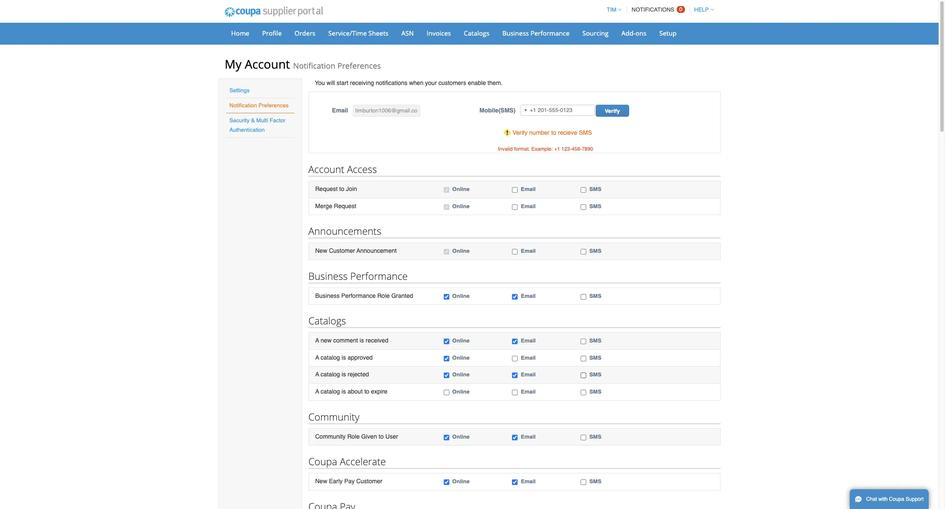 Task type: locate. For each thing, give the bounding box(es) containing it.
granted
[[392, 292, 413, 299]]

you will start receiving notifications when your customers enable them.
[[315, 79, 503, 86]]

6 online from the top
[[453, 355, 470, 361]]

new left early
[[315, 478, 327, 485]]

0 vertical spatial customer
[[329, 247, 355, 254]]

email for a catalog is rejected
[[521, 372, 536, 378]]

2 vertical spatial business
[[315, 292, 340, 299]]

invoices link
[[421, 27, 457, 40]]

email for a catalog is approved
[[521, 355, 536, 361]]

to left user
[[379, 433, 384, 440]]

sms
[[579, 129, 592, 136], [590, 186, 602, 192], [590, 203, 602, 209], [590, 248, 602, 254], [590, 293, 602, 299], [590, 338, 602, 344], [590, 355, 602, 361], [590, 372, 602, 378], [590, 389, 602, 395], [590, 433, 602, 440], [590, 478, 602, 485]]

is left rejected on the left
[[342, 371, 346, 378]]

None text field
[[353, 105, 420, 117]]

None checkbox
[[512, 187, 518, 193], [512, 204, 518, 210], [444, 249, 449, 255], [581, 294, 587, 300], [512, 339, 518, 344], [581, 339, 587, 344], [581, 356, 587, 361], [444, 373, 449, 378], [444, 390, 449, 395], [512, 390, 518, 395], [444, 435, 449, 440], [581, 435, 587, 440], [444, 480, 449, 485], [512, 480, 518, 485], [581, 480, 587, 485], [512, 187, 518, 193], [512, 204, 518, 210], [444, 249, 449, 255], [581, 294, 587, 300], [512, 339, 518, 344], [581, 339, 587, 344], [581, 356, 587, 361], [444, 373, 449, 378], [444, 390, 449, 395], [512, 390, 518, 395], [444, 435, 449, 440], [581, 435, 587, 440], [444, 480, 449, 485], [512, 480, 518, 485], [581, 480, 587, 485]]

0 vertical spatial request
[[315, 185, 338, 192]]

1 online from the top
[[453, 186, 470, 192]]

9 online from the top
[[453, 433, 470, 440]]

online for a catalog is rejected
[[453, 372, 470, 378]]

performance
[[531, 29, 570, 37], [350, 269, 408, 283], [341, 292, 376, 299]]

+1
[[554, 146, 560, 152]]

request up merge at the top
[[315, 185, 338, 192]]

1 horizontal spatial catalogs
[[464, 29, 490, 37]]

example:
[[532, 146, 553, 152]]

0 vertical spatial business
[[503, 29, 529, 37]]

settings
[[230, 87, 250, 94]]

a for a catalog is approved
[[315, 354, 319, 361]]

1 vertical spatial catalog
[[321, 371, 340, 378]]

merge
[[315, 202, 332, 209]]

community role given to user
[[315, 433, 398, 440]]

account up request to join
[[309, 162, 345, 176]]

1 vertical spatial business performance
[[309, 269, 408, 283]]

a
[[315, 337, 319, 344], [315, 354, 319, 361], [315, 371, 319, 378], [315, 388, 319, 395]]

add-ons link
[[616, 27, 652, 40]]

verify for verify number to recieve sms
[[513, 129, 528, 136]]

them.
[[488, 79, 503, 86]]

0 horizontal spatial preferences
[[259, 102, 289, 109]]

5 online from the top
[[453, 338, 470, 344]]

your
[[425, 79, 437, 86]]

business performance
[[503, 29, 570, 37], [309, 269, 408, 283]]

is left approved
[[342, 354, 346, 361]]

0 horizontal spatial notification
[[230, 102, 257, 109]]

catalogs up 'new'
[[309, 314, 346, 328]]

2 online from the top
[[453, 203, 470, 209]]

1 a from the top
[[315, 337, 319, 344]]

sms for merge request
[[590, 203, 602, 209]]

asn
[[402, 29, 414, 37]]

will
[[327, 79, 335, 86]]

catalogs
[[464, 29, 490, 37], [309, 314, 346, 328]]

home
[[231, 29, 249, 37]]

is left about
[[342, 388, 346, 395]]

preferences up 'factor'
[[259, 102, 289, 109]]

0 vertical spatial account
[[245, 56, 290, 72]]

7 online from the top
[[453, 372, 470, 378]]

catalog down 'new'
[[321, 354, 340, 361]]

start
[[337, 79, 348, 86]]

community for community role given to user
[[315, 433, 346, 440]]

a catalog is about to expire
[[315, 388, 388, 395]]

online for community role given to user
[[453, 433, 470, 440]]

setup
[[660, 29, 677, 37]]

notification preferences
[[230, 102, 289, 109]]

community
[[309, 410, 360, 424], [315, 433, 346, 440]]

a down a catalog is rejected
[[315, 388, 319, 395]]

0 vertical spatial notification
[[293, 61, 336, 71]]

is for approved
[[342, 354, 346, 361]]

1 horizontal spatial verify
[[605, 108, 620, 114]]

1 vertical spatial account
[[309, 162, 345, 176]]

verify
[[605, 108, 620, 114], [513, 129, 528, 136]]

pay
[[344, 478, 355, 485]]

coupa
[[309, 455, 337, 468], [890, 496, 905, 502]]

performance inside business performance link
[[531, 29, 570, 37]]

8 online from the top
[[453, 389, 470, 395]]

customer right pay
[[356, 478, 383, 485]]

approved
[[348, 354, 373, 361]]

a left 'new'
[[315, 337, 319, 344]]

email for new customer announcement
[[521, 248, 536, 254]]

3 catalog from the top
[[321, 388, 340, 395]]

notification down settings
[[230, 102, 257, 109]]

2 a from the top
[[315, 354, 319, 361]]

email
[[332, 107, 348, 114], [521, 186, 536, 192], [521, 203, 536, 209], [521, 248, 536, 254], [521, 293, 536, 299], [521, 338, 536, 344], [521, 355, 536, 361], [521, 372, 536, 378], [521, 389, 536, 395], [521, 433, 536, 440], [521, 478, 536, 485]]

sms for community role given to user
[[590, 433, 602, 440]]

1 vertical spatial verify
[[513, 129, 528, 136]]

10 online from the top
[[453, 478, 470, 485]]

community for community
[[309, 410, 360, 424]]

0 vertical spatial performance
[[531, 29, 570, 37]]

online for a catalog is approved
[[453, 355, 470, 361]]

authentication
[[230, 127, 265, 133]]

1 vertical spatial customer
[[356, 478, 383, 485]]

online for merge request
[[453, 203, 470, 209]]

0 vertical spatial preferences
[[338, 61, 381, 71]]

1 vertical spatial role
[[347, 433, 360, 440]]

Telephone country code field
[[521, 105, 530, 116]]

with
[[879, 496, 888, 502]]

preferences
[[338, 61, 381, 71], [259, 102, 289, 109]]

4 a from the top
[[315, 388, 319, 395]]

online
[[453, 186, 470, 192], [453, 203, 470, 209], [453, 248, 470, 254], [453, 293, 470, 299], [453, 338, 470, 344], [453, 355, 470, 361], [453, 372, 470, 378], [453, 389, 470, 395], [453, 433, 470, 440], [453, 478, 470, 485]]

preferences up the receiving
[[338, 61, 381, 71]]

2 vertical spatial catalog
[[321, 388, 340, 395]]

+1 201-555-0123 text field
[[521, 105, 595, 116]]

2 catalog from the top
[[321, 371, 340, 378]]

request down join
[[334, 202, 356, 209]]

mobile(sms)
[[480, 107, 516, 114]]

a down a catalog is approved
[[315, 371, 319, 378]]

notifications 0
[[632, 6, 683, 13]]

1 vertical spatial coupa
[[890, 496, 905, 502]]

receiving
[[350, 79, 374, 86]]

to
[[552, 129, 557, 136], [339, 185, 344, 192], [365, 388, 370, 395], [379, 433, 384, 440]]

notifications
[[632, 6, 675, 13]]

is
[[360, 337, 364, 344], [342, 354, 346, 361], [342, 371, 346, 378], [342, 388, 346, 395]]

1 horizontal spatial coupa
[[890, 496, 905, 502]]

catalog for a catalog is approved
[[321, 354, 340, 361]]

is left received
[[360, 337, 364, 344]]

request
[[315, 185, 338, 192], [334, 202, 356, 209]]

3 online from the top
[[453, 248, 470, 254]]

account down profile on the top
[[245, 56, 290, 72]]

rejected
[[348, 371, 369, 378]]

community up community role given to user
[[309, 410, 360, 424]]

to right about
[[365, 388, 370, 395]]

invalid format. example: +1 123-456-7890
[[498, 146, 594, 152]]

2 new from the top
[[315, 478, 327, 485]]

notification
[[293, 61, 336, 71], [230, 102, 257, 109]]

catalog down a catalog is rejected
[[321, 388, 340, 395]]

is for about
[[342, 388, 346, 395]]

orders
[[295, 29, 316, 37]]

catalog for a catalog is rejected
[[321, 371, 340, 378]]

online for a new comment is received
[[453, 338, 470, 344]]

1 horizontal spatial preferences
[[338, 61, 381, 71]]

number
[[529, 129, 550, 136]]

0 horizontal spatial verify
[[513, 129, 528, 136]]

0 vertical spatial catalog
[[321, 354, 340, 361]]

456-
[[572, 146, 582, 152]]

0 vertical spatial verify
[[605, 108, 620, 114]]

help link
[[691, 6, 714, 13]]

catalogs right 'invoices' 'link'
[[464, 29, 490, 37]]

4 online from the top
[[453, 293, 470, 299]]

0 horizontal spatial business performance
[[309, 269, 408, 283]]

1 vertical spatial community
[[315, 433, 346, 440]]

service/time sheets
[[328, 29, 389, 37]]

1 new from the top
[[315, 247, 327, 254]]

role left given
[[347, 433, 360, 440]]

0 vertical spatial role
[[378, 292, 390, 299]]

navigation
[[603, 1, 714, 18]]

sourcing
[[583, 29, 609, 37]]

a new comment is received
[[315, 337, 389, 344]]

coupa right with
[[890, 496, 905, 502]]

0 vertical spatial catalogs
[[464, 29, 490, 37]]

sms for a catalog is about to expire
[[590, 389, 602, 395]]

security & multi factor authentication
[[230, 117, 286, 133]]

you
[[315, 79, 325, 86]]

accelerate
[[340, 455, 386, 468]]

about
[[348, 388, 363, 395]]

1 horizontal spatial role
[[378, 292, 390, 299]]

catalog down a catalog is approved
[[321, 371, 340, 378]]

customer
[[329, 247, 355, 254], [356, 478, 383, 485]]

0 vertical spatial new
[[315, 247, 327, 254]]

0 vertical spatial coupa
[[309, 455, 337, 468]]

3 a from the top
[[315, 371, 319, 378]]

sms for a catalog is approved
[[590, 355, 602, 361]]

received
[[366, 337, 389, 344]]

1 vertical spatial catalogs
[[309, 314, 346, 328]]

sms for new early pay customer
[[590, 478, 602, 485]]

1 catalog from the top
[[321, 354, 340, 361]]

new
[[315, 247, 327, 254], [315, 478, 327, 485]]

online for new early pay customer
[[453, 478, 470, 485]]

a up a catalog is rejected
[[315, 354, 319, 361]]

home link
[[226, 27, 255, 40]]

catalog
[[321, 354, 340, 361], [321, 371, 340, 378], [321, 388, 340, 395]]

role left granted
[[378, 292, 390, 299]]

0 vertical spatial community
[[309, 410, 360, 424]]

sms for a catalog is rejected
[[590, 372, 602, 378]]

1 vertical spatial new
[[315, 478, 327, 485]]

0 horizontal spatial catalogs
[[309, 314, 346, 328]]

chat with coupa support button
[[850, 490, 929, 509]]

1 horizontal spatial business performance
[[503, 29, 570, 37]]

early
[[329, 478, 343, 485]]

verify inside verify button
[[605, 108, 620, 114]]

notification up "you"
[[293, 61, 336, 71]]

community up the coupa accelerate
[[315, 433, 346, 440]]

email for a new comment is received
[[521, 338, 536, 344]]

new down announcements
[[315, 247, 327, 254]]

None checkbox
[[444, 187, 449, 193], [581, 187, 587, 193], [444, 204, 449, 210], [581, 204, 587, 210], [512, 249, 518, 255], [581, 249, 587, 255], [444, 294, 449, 300], [512, 294, 518, 300], [444, 339, 449, 344], [444, 356, 449, 361], [512, 356, 518, 361], [512, 373, 518, 378], [581, 373, 587, 378], [581, 390, 587, 395], [512, 435, 518, 440], [444, 187, 449, 193], [581, 187, 587, 193], [444, 204, 449, 210], [581, 204, 587, 210], [512, 249, 518, 255], [581, 249, 587, 255], [444, 294, 449, 300], [512, 294, 518, 300], [444, 339, 449, 344], [444, 356, 449, 361], [512, 356, 518, 361], [512, 373, 518, 378], [581, 373, 587, 378], [581, 390, 587, 395], [512, 435, 518, 440]]

enable
[[468, 79, 486, 86]]

1 horizontal spatial notification
[[293, 61, 336, 71]]

coupa up early
[[309, 455, 337, 468]]

business
[[503, 29, 529, 37], [309, 269, 348, 283], [315, 292, 340, 299]]

a for a catalog is about to expire
[[315, 388, 319, 395]]

sms for a new comment is received
[[590, 338, 602, 344]]

customer down announcements
[[329, 247, 355, 254]]



Task type: vqa. For each thing, say whether or not it's contained in the screenshot.
left CUSTOMER
yes



Task type: describe. For each thing, give the bounding box(es) containing it.
sms for business performance role granted
[[590, 293, 602, 299]]

online for new customer announcement
[[453, 248, 470, 254]]

is for rejected
[[342, 371, 346, 378]]

1 horizontal spatial customer
[[356, 478, 383, 485]]

email for merge request
[[521, 203, 536, 209]]

asn link
[[396, 27, 420, 40]]

ons
[[636, 29, 647, 37]]

online for business performance role granted
[[453, 293, 470, 299]]

email for community role given to user
[[521, 433, 536, 440]]

verify number to recieve sms
[[513, 129, 592, 136]]

navigation containing notifications 0
[[603, 1, 714, 18]]

123-
[[562, 146, 572, 152]]

my
[[225, 56, 242, 72]]

invoices
[[427, 29, 451, 37]]

new
[[321, 337, 332, 344]]

recieve
[[558, 129, 578, 136]]

profile link
[[257, 27, 287, 40]]

format.
[[514, 146, 530, 152]]

0 horizontal spatial account
[[245, 56, 290, 72]]

given
[[361, 433, 377, 440]]

0 horizontal spatial coupa
[[309, 455, 337, 468]]

email for a catalog is about to expire
[[521, 389, 536, 395]]

service/time
[[328, 29, 367, 37]]

coupa supplier portal image
[[218, 1, 329, 23]]

notification inside my account notification preferences
[[293, 61, 336, 71]]

when
[[409, 79, 424, 86]]

2 vertical spatial performance
[[341, 292, 376, 299]]

orders link
[[289, 27, 321, 40]]

to left join
[[339, 185, 344, 192]]

add-
[[622, 29, 636, 37]]

catalogs link
[[458, 27, 495, 40]]

new customer announcement
[[315, 247, 397, 254]]

new for new customer announcement
[[315, 247, 327, 254]]

profile
[[262, 29, 282, 37]]

0 vertical spatial business performance
[[503, 29, 570, 37]]

coupa accelerate
[[309, 455, 386, 468]]

support
[[906, 496, 924, 502]]

business performance role granted
[[315, 292, 413, 299]]

multi
[[256, 117, 268, 124]]

email for business performance role granted
[[521, 293, 536, 299]]

notifications
[[376, 79, 408, 86]]

request to join
[[315, 185, 357, 192]]

tim
[[607, 6, 617, 13]]

access
[[347, 162, 377, 176]]

add-ons
[[622, 29, 647, 37]]

invalid
[[498, 146, 513, 152]]

a for a catalog is rejected
[[315, 371, 319, 378]]

announcements
[[309, 224, 382, 238]]

1 vertical spatial notification
[[230, 102, 257, 109]]

a catalog is approved
[[315, 354, 373, 361]]

1 vertical spatial business
[[309, 269, 348, 283]]

expire
[[371, 388, 388, 395]]

chat with coupa support
[[867, 496, 924, 502]]

business performance link
[[497, 27, 575, 40]]

help
[[695, 6, 709, 13]]

a catalog is rejected
[[315, 371, 369, 378]]

online for request to join
[[453, 186, 470, 192]]

1 vertical spatial performance
[[350, 269, 408, 283]]

tim link
[[603, 6, 622, 13]]

join
[[346, 185, 357, 192]]

email for new early pay customer
[[521, 478, 536, 485]]

new early pay customer
[[315, 478, 383, 485]]

verify for verify
[[605, 108, 620, 114]]

0 horizontal spatial role
[[347, 433, 360, 440]]

verify button
[[596, 105, 629, 117]]

comment
[[333, 337, 358, 344]]

sms for new customer announcement
[[590, 248, 602, 254]]

merge request
[[315, 202, 356, 209]]

security
[[230, 117, 250, 124]]

sheets
[[369, 29, 389, 37]]

service/time sheets link
[[323, 27, 394, 40]]

notification preferences link
[[230, 102, 289, 109]]

user
[[386, 433, 398, 440]]

a for a new comment is received
[[315, 337, 319, 344]]

settings link
[[230, 87, 250, 94]]

1 vertical spatial request
[[334, 202, 356, 209]]

telephone country code image
[[525, 109, 527, 111]]

sms for request to join
[[590, 186, 602, 192]]

coupa inside button
[[890, 496, 905, 502]]

sourcing link
[[577, 27, 614, 40]]

new for new early pay customer
[[315, 478, 327, 485]]

factor
[[270, 117, 286, 124]]

chat
[[867, 496, 878, 502]]

account access
[[309, 162, 377, 176]]

catalog for a catalog is about to expire
[[321, 388, 340, 395]]

security & multi factor authentication link
[[230, 117, 286, 133]]

&
[[251, 117, 255, 124]]

1 horizontal spatial account
[[309, 162, 345, 176]]

email for request to join
[[521, 186, 536, 192]]

setup link
[[654, 27, 683, 40]]

0 horizontal spatial customer
[[329, 247, 355, 254]]

to left the recieve
[[552, 129, 557, 136]]

customers
[[439, 79, 466, 86]]

0
[[680, 6, 683, 12]]

preferences inside my account notification preferences
[[338, 61, 381, 71]]

7890
[[582, 146, 594, 152]]

announcement
[[357, 247, 397, 254]]

1 vertical spatial preferences
[[259, 102, 289, 109]]

online for a catalog is about to expire
[[453, 389, 470, 395]]



